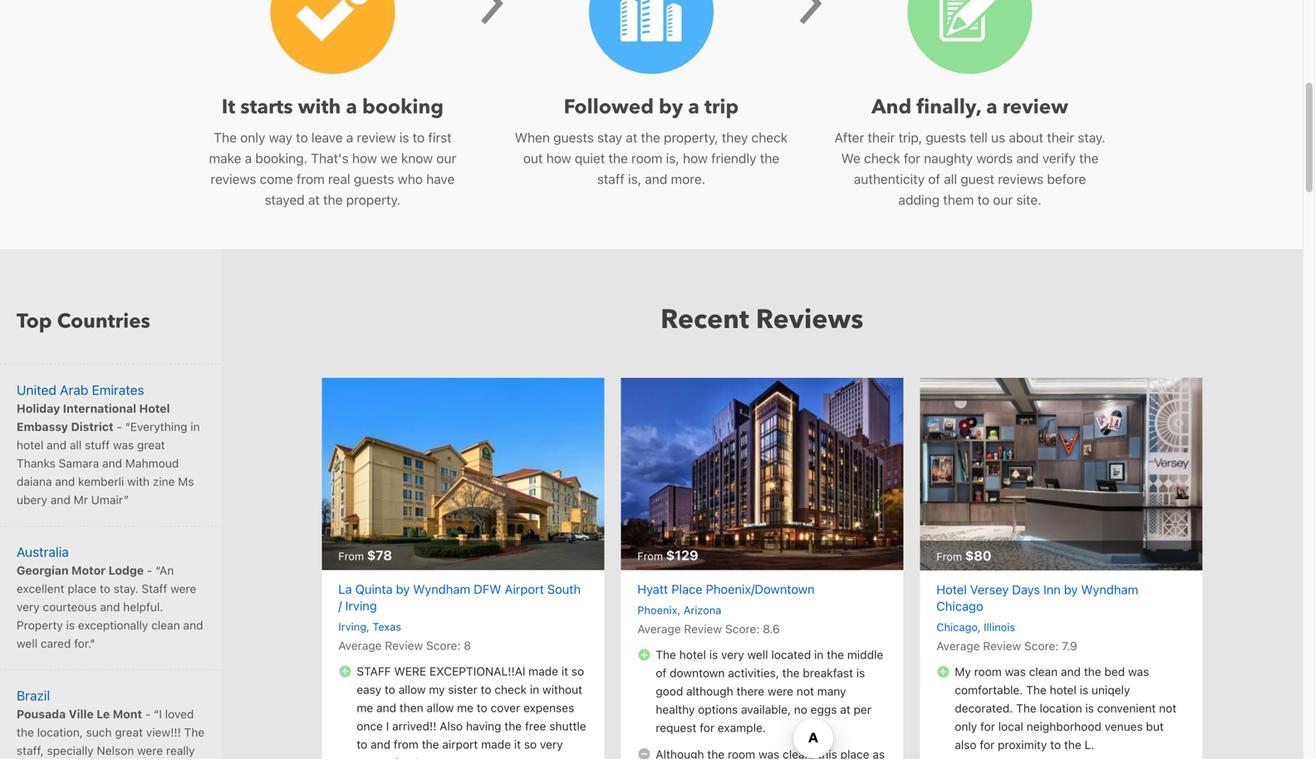 Task type: vqa. For each thing, say whether or not it's contained in the screenshot.
WiFi
no



Task type: describe. For each thing, give the bounding box(es) containing it.
then
[[400, 701, 424, 715]]

after their trip, guests tell us about their stay. we check for naughty words and verify the authenticity of all guest reviews before adding them to our site.
[[835, 129, 1106, 208]]

and down the samara
[[55, 475, 75, 489]]

very inside the hotel is very well located in the middle of downtown activities, the breakfast is good although there were not many healthy options available, no eggs at per request for example.
[[721, 648, 744, 662]]

there
[[737, 685, 765, 698]]

1 horizontal spatial review
[[1003, 93, 1069, 121]]

review inside "la quinta by wyndham dfw airport south / irving irving , texas average review score: 8"
[[385, 639, 423, 653]]

la
[[338, 582, 352, 597]]

1 vertical spatial irving
[[338, 621, 367, 633]]

"everything
[[125, 420, 187, 434]]

1 horizontal spatial made
[[529, 665, 559, 678]]

in inside - "everything in hotel and all stuff was great thanks samara and mahmoud daiana and kemberli with zine ms ubery and mr umair"
[[191, 420, 200, 434]]

for right also
[[980, 739, 995, 752]]

staff
[[597, 171, 625, 187]]

guest
[[961, 171, 995, 187]]

excellent
[[17, 582, 64, 596]]

and up "i"
[[376, 701, 396, 715]]

"an
[[155, 564, 174, 577]]

/
[[338, 599, 342, 613]]

1 horizontal spatial by
[[659, 93, 684, 121]]

were inside the hotel is very well located in the middle of downtown activities, the breakfast is good although there were not many healthy options available, no eggs at per request for example.
[[768, 685, 794, 698]]

$78
[[367, 548, 392, 563]]

stay. inside - "an excellent place to stay.  staff were very courteous and helpful. property is exceptionally clean and well cared for."
[[114, 582, 138, 596]]

we
[[381, 150, 398, 166]]

brazil link
[[0, 671, 222, 760]]

it
[[222, 93, 235, 121]]

ms
[[178, 475, 194, 489]]

0 horizontal spatial it
[[514, 738, 521, 752]]

reviews inside after their trip, guests tell us about their stay. we check for naughty words and verify the authenticity of all guest reviews before adding them to our site.
[[998, 171, 1044, 187]]

the up location
[[1027, 684, 1047, 697]]

, inside "la quinta by wyndham dfw airport south / irving irving , texas average review score: 8"
[[367, 621, 370, 633]]

0 vertical spatial allow
[[399, 683, 426, 697]]

1 vertical spatial so
[[524, 738, 537, 752]]

how for followed by a trip
[[683, 150, 708, 166]]

wyndham inside "la quinta by wyndham dfw airport south / irving irving , texas average review score: 8"
[[413, 582, 471, 597]]

when
[[515, 129, 550, 145]]

easy
[[357, 683, 382, 697]]

make
[[209, 150, 241, 166]]

available,
[[741, 703, 791, 717]]

property.
[[346, 192, 401, 208]]

in inside staff were exceptional!!al made it so easy to allow my sister to check in without me and then allow me to cover expenses once i arrived!!  also having the free shuttle to and from the airport made it so very convenient!
[[530, 683, 540, 697]]

to inside - "an excellent place to stay.  staff were very courteous and helpful. property is exceptionally clean and well cared for."
[[100, 582, 111, 596]]

stuff
[[85, 438, 110, 452]]

1 horizontal spatial is,
[[666, 150, 680, 166]]

after
[[835, 129, 865, 145]]

bed
[[1105, 665, 1126, 679]]

pousada
[[17, 708, 66, 721]]

2 how from the left
[[547, 150, 572, 166]]

2 their from the left
[[1047, 129, 1075, 145]]

8.6
[[763, 622, 780, 636]]

arrived!!
[[392, 720, 437, 733]]

more.
[[671, 171, 706, 187]]

is inside 'the only way to leave a review is to first make a booking. that's how we know our reviews come from real guests who have stayed at the property.'
[[400, 129, 409, 145]]

airport
[[505, 582, 544, 597]]

score: inside "la quinta by wyndham dfw airport south / irving irving , texas average review score: 8"
[[426, 639, 461, 653]]

although
[[687, 685, 734, 698]]

downtown
[[670, 666, 725, 680]]

starts
[[240, 93, 293, 121]]

the left l.
[[1065, 739, 1082, 752]]

middle
[[848, 648, 884, 662]]

check inside staff were exceptional!!al made it so easy to allow my sister to check in without me and then allow me to cover expenses once i arrived!!  also having the free shuttle to and from the airport made it so very convenient!
[[495, 683, 527, 697]]

by inside hotel versey days inn by wyndham chicago chicago , illinois average review score: 7.9
[[1064, 583, 1078, 597]]

australia
[[17, 544, 69, 560]]

airport
[[442, 738, 478, 752]]

have
[[426, 171, 455, 187]]

all inside after their trip, guests tell us about their stay. we check for naughty words and verify the authenticity of all guest reviews before adding them to our site.
[[944, 171, 958, 187]]

staff
[[142, 582, 167, 596]]

not inside the hotel is very well located in the middle of downtown activities, the breakfast is good although there were not many healthy options available, no eggs at per request for example.
[[797, 685, 814, 698]]

quinta
[[355, 582, 393, 597]]

the down located
[[783, 666, 800, 680]]

lodge
[[109, 564, 144, 577]]

my
[[955, 665, 971, 679]]

uniqely
[[1092, 684, 1131, 697]]

and inside my room was clean and the bed was comfortable.  the hotel is uniqely decorated.  the location is convenient not only for local neighborhood venues but also for proximity to the l.
[[1061, 665, 1081, 679]]

many
[[818, 685, 847, 698]]

a right 'leave'
[[346, 129, 353, 145]]

1 horizontal spatial it
[[562, 665, 569, 678]]

brazil pousada ville le mont
[[17, 688, 142, 721]]

recent
[[661, 302, 750, 338]]

who
[[398, 171, 423, 187]]

good
[[656, 685, 683, 698]]

from for $78
[[338, 550, 364, 562]]

in inside the hotel is very well located in the middle of downtown activities, the breakfast is good although there were not many healthy options available, no eggs at per request for example.
[[815, 648, 824, 662]]

the down arrived!!
[[422, 738, 439, 752]]

comfortable.
[[955, 684, 1023, 697]]

1 horizontal spatial was
[[1005, 665, 1026, 679]]

review inside 'the only way to leave a review is to first make a booking. that's how we know our reviews come from real guests who have stayed at the property.'
[[357, 129, 396, 145]]

from for $80
[[937, 551, 963, 563]]

breakfast
[[803, 666, 854, 680]]

sister
[[448, 683, 478, 697]]

kemberli
[[78, 475, 124, 489]]

convenient!
[[357, 756, 419, 760]]

to down the once
[[357, 738, 368, 752]]

the up staff on the top left of page
[[609, 150, 628, 166]]

reviews inside 'the only way to leave a review is to first make a booking. that's how we know our reviews come from real guests who have stayed at the property.'
[[211, 171, 256, 187]]

embassy
[[17, 420, 68, 434]]

only inside 'the only way to leave a review is to first make a booking. that's how we know our reviews come from real guests who have stayed at the property.'
[[240, 129, 265, 145]]

1 horizontal spatial with
[[298, 93, 341, 121]]

a up us
[[987, 93, 998, 121]]

booking.
[[255, 150, 308, 166]]

texas
[[373, 621, 401, 633]]

check inside after their trip, guests tell us about their stay. we check for naughty words and verify the authenticity of all guest reviews before adding them to our site.
[[864, 150, 901, 166]]

daiana
[[17, 475, 52, 489]]

a right make
[[245, 150, 252, 166]]

and down the embassy
[[47, 438, 67, 452]]

by inside "la quinta by wyndham dfw airport south / irving irving , texas average review score: 8"
[[396, 582, 410, 597]]

staff were exceptional!!al made it so easy to allow my sister to check in without me and then allow me to cover expenses once i arrived!!  also having the free shuttle to and from the airport made it so very convenient!
[[357, 665, 586, 760]]

australia link
[[0, 527, 222, 670]]

illinois
[[984, 621, 1016, 634]]

top countries
[[17, 308, 150, 335]]

the down cover on the bottom of the page
[[505, 720, 522, 733]]

emirates
[[92, 382, 144, 398]]

of inside the hotel is very well located in the middle of downtown activities, the breakfast is good although there were not many healthy options available, no eggs at per request for example.
[[656, 666, 667, 680]]

exceptionally
[[78, 619, 148, 632]]

well inside the hotel is very well located in the middle of downtown activities, the breakfast is good although there were not many healthy options available, no eggs at per request for example.
[[748, 648, 768, 662]]

united arab emirates
[[17, 382, 144, 398]]

adding
[[899, 192, 940, 208]]

also
[[955, 739, 977, 752]]

a left the trip
[[689, 93, 700, 121]]

leave
[[312, 129, 343, 145]]

$129
[[666, 548, 699, 563]]

holiday
[[17, 402, 60, 415]]

, inside "hyatt place phoenix/downtown phoenix , arizona average review score: 8.6"
[[678, 604, 681, 617]]

with inside - "everything in hotel and all stuff was great thanks samara and mahmoud daiana and kemberli with zine ms ubery and mr umair"
[[127, 475, 150, 489]]

all inside - "everything in hotel and all stuff was great thanks samara and mahmoud daiana and kemberli with zine ms ubery and mr umair"
[[70, 438, 82, 452]]

a left booking
[[346, 93, 357, 121]]

eggs
[[811, 703, 837, 717]]

way
[[269, 129, 293, 145]]

local
[[999, 720, 1024, 734]]

and left mr
[[51, 493, 71, 507]]

to inside my room was clean and the bed was comfortable.  the hotel is uniqely decorated.  the location is convenient not only for local neighborhood venues but also for proximity to the l.
[[1051, 739, 1061, 752]]

7.9
[[1062, 640, 1078, 653]]

hyatt place phoenix/downtown phoenix , arizona average review score: 8.6
[[638, 582, 815, 636]]

to right way
[[296, 129, 308, 145]]

0 horizontal spatial is,
[[628, 171, 642, 187]]

healthy
[[656, 703, 695, 717]]

we
[[842, 150, 861, 166]]

request
[[656, 721, 697, 735]]

to up know
[[413, 129, 425, 145]]

at inside when guests stay at the property, they check out how quiet the room is, how friendly the staff is, and more.
[[626, 129, 638, 145]]

- "an excellent place to stay.  staff were very courteous and helpful. property is exceptionally clean and well cared for."
[[17, 564, 203, 651]]

to up having
[[477, 701, 488, 715]]

i
[[386, 720, 389, 733]]

from $78
[[338, 548, 392, 563]]

my room was clean and the bed was comfortable.  the hotel is uniqely decorated.  the location is convenient not only for local neighborhood venues but also for proximity to the l.
[[955, 665, 1177, 752]]

verify
[[1043, 150, 1076, 166]]

room inside when guests stay at the property, they check out how quiet the room is, how friendly the staff is, and more.
[[632, 150, 663, 166]]

1 me from the left
[[357, 701, 373, 715]]

review inside "hyatt place phoenix/downtown phoenix , arizona average review score: 8.6"
[[684, 622, 722, 636]]

0 vertical spatial irving
[[345, 599, 377, 613]]

umair"
[[91, 493, 129, 507]]

versey
[[971, 583, 1009, 597]]

motor
[[71, 564, 106, 577]]



Task type: locate. For each thing, give the bounding box(es) containing it.
quiet
[[575, 150, 605, 166]]

1 horizontal spatial review
[[684, 622, 722, 636]]

thanks
[[17, 457, 55, 470]]

1 horizontal spatial room
[[975, 665, 1002, 679]]

staff
[[357, 665, 391, 678]]

- for united arab emirates
[[117, 420, 122, 434]]

come
[[260, 171, 293, 187]]

2 horizontal spatial review
[[984, 640, 1022, 653]]

and right the exceptionally at left bottom
[[183, 619, 203, 632]]

were inside - "an excellent place to stay.  staff were very courteous and helpful. property is exceptionally clean and well cared for."
[[171, 582, 196, 596]]

from left $129 on the right of the page
[[638, 550, 663, 562]]

it down cover on the bottom of the page
[[514, 738, 521, 752]]

were up available,
[[768, 685, 794, 698]]

of
[[929, 171, 941, 187], [656, 666, 667, 680]]

to down exceptional!!al
[[481, 683, 492, 697]]

the down the followed by a trip at the top
[[641, 129, 661, 145]]

from down arrived!!
[[394, 738, 419, 752]]

- down international
[[117, 420, 122, 434]]

was up comfortable.
[[1005, 665, 1026, 679]]

only left way
[[240, 129, 265, 145]]

all up the samara
[[70, 438, 82, 452]]

not inside my room was clean and the bed was comfortable.  the hotel is uniqely decorated.  the location is convenient not only for local neighborhood venues but also for proximity to the l.
[[1160, 702, 1177, 716]]

from inside from $80
[[937, 551, 963, 563]]

review down illinois
[[984, 640, 1022, 653]]

2 reviews from the left
[[998, 171, 1044, 187]]

1 horizontal spatial only
[[955, 720, 978, 734]]

average inside "la quinta by wyndham dfw airport south / irving irving , texas average review score: 8"
[[338, 639, 382, 653]]

holiday international hotel embassy district
[[17, 402, 170, 434]]

from inside staff were exceptional!!al made it so easy to allow my sister to check in without me and then allow me to cover expenses once i arrived!!  also having the free shuttle to and from the airport made it so very convenient!
[[394, 738, 419, 752]]

1 vertical spatial very
[[721, 648, 744, 662]]

score: left 8.6
[[726, 622, 760, 636]]

1 horizontal spatial guests
[[554, 129, 594, 145]]

irving down /
[[338, 621, 367, 633]]

their left trip,
[[868, 129, 895, 145]]

the left bed
[[1084, 665, 1102, 679]]

hotel inside 'holiday international hotel embassy district'
[[139, 402, 170, 415]]

0 vertical spatial clean
[[151, 619, 180, 632]]

the inside 'the only way to leave a review is to first make a booking. that's how we know our reviews come from real guests who have stayed at the property.'
[[323, 192, 343, 208]]

is up know
[[400, 129, 409, 145]]

average inside hotel versey days inn by wyndham chicago chicago , illinois average review score: 7.9
[[937, 640, 980, 653]]

1 vertical spatial in
[[815, 648, 824, 662]]

2 horizontal spatial check
[[864, 150, 901, 166]]

to down guest at the right of page
[[978, 192, 990, 208]]

was right stuff
[[113, 438, 134, 452]]

a
[[346, 93, 357, 121], [689, 93, 700, 121], [987, 93, 998, 121], [346, 129, 353, 145], [245, 150, 252, 166]]

the up make
[[214, 129, 237, 145]]

review down texas
[[385, 639, 423, 653]]

phoenix
[[638, 604, 678, 617]]

the up the downtown
[[656, 648, 676, 662]]

arab
[[60, 382, 88, 398]]

2 vertical spatial at
[[841, 703, 851, 717]]

venues
[[1105, 720, 1143, 734]]

1 their from the left
[[868, 129, 895, 145]]

0 horizontal spatial very
[[17, 600, 40, 614]]

1 vertical spatial made
[[481, 738, 511, 752]]

real
[[328, 171, 350, 187]]

courteous
[[43, 600, 97, 614]]

only inside my room was clean and the bed was comfortable.  the hotel is uniqely decorated.  the location is convenient not only for local neighborhood venues but also for proximity to the l.
[[955, 720, 978, 734]]

stay. inside after their trip, guests tell us about their stay. we check for naughty words and verify the authenticity of all guest reviews before adding them to our site.
[[1078, 129, 1106, 145]]

2 horizontal spatial ,
[[978, 621, 981, 634]]

score:
[[726, 622, 760, 636], [426, 639, 461, 653], [1025, 640, 1059, 653]]

our inside after their trip, guests tell us about their stay. we check for naughty words and verify the authenticity of all guest reviews before adding them to our site.
[[993, 192, 1013, 208]]

our
[[437, 150, 457, 166], [993, 192, 1013, 208]]

the only way to leave a review is to first make a booking. that's how we know our reviews come from real guests who have stayed at the property.
[[209, 129, 457, 208]]

- inside - "everything in hotel and all stuff was great thanks samara and mahmoud daiana and kemberli with zine ms ubery and mr umair"
[[117, 420, 122, 434]]

8
[[464, 639, 471, 653]]

trip,
[[899, 129, 923, 145]]

guests inside after their trip, guests tell us about their stay. we check for naughty words and verify the authenticity of all guest reviews before adding them to our site.
[[926, 129, 967, 145]]

- for australia
[[147, 564, 152, 577]]

our inside 'the only way to leave a review is to first make a booking. that's how we know our reviews come from real guests who have stayed at the property.'
[[437, 150, 457, 166]]

the inside 'the only way to leave a review is to first make a booking. that's how we know our reviews come from real guests who have stayed at the property.'
[[214, 129, 237, 145]]

clean inside - "an excellent place to stay.  staff were very courteous and helpful. property is exceptionally clean and well cared for."
[[151, 619, 180, 632]]

very inside - "an excellent place to stay.  staff were very courteous and helpful. property is exceptionally clean and well cared for."
[[17, 600, 40, 614]]

so down free
[[524, 738, 537, 752]]

without
[[543, 683, 583, 697]]

the down real
[[323, 192, 343, 208]]

inn
[[1044, 583, 1061, 597]]

0 horizontal spatial check
[[495, 683, 527, 697]]

0 horizontal spatial were
[[171, 582, 196, 596]]

hyatt place phoenix/downtown link
[[621, 581, 904, 598]]

1 horizontal spatial score:
[[726, 622, 760, 636]]

was for "everything
[[113, 438, 134, 452]]

at left per
[[841, 703, 851, 717]]

from left the $80
[[937, 551, 963, 563]]

1 horizontal spatial average
[[638, 622, 681, 636]]

0 horizontal spatial hotel
[[139, 402, 170, 415]]

0 vertical spatial were
[[171, 582, 196, 596]]

was for room
[[1129, 665, 1150, 679]]

were down "an
[[171, 582, 196, 596]]

with down mahmoud
[[127, 475, 150, 489]]

for down trip,
[[904, 150, 921, 166]]

0 vertical spatial not
[[797, 685, 814, 698]]

1 vertical spatial of
[[656, 666, 667, 680]]

samara
[[59, 457, 99, 470]]

great
[[137, 438, 165, 452]]

from inside 'the only way to leave a review is to first make a booking. that's how we know our reviews come from real guests who have stayed at the property.'
[[297, 171, 325, 187]]

0 horizontal spatial made
[[481, 738, 511, 752]]

2 horizontal spatial guests
[[926, 129, 967, 145]]

0 vertical spatial chicago
[[937, 599, 984, 614]]

1 how from the left
[[352, 150, 377, 166]]

was inside - "everything in hotel and all stuff was great thanks samara and mahmoud daiana and kemberli with zine ms ubery and mr umair"
[[113, 438, 134, 452]]

1 vertical spatial from
[[394, 738, 419, 752]]

dfw
[[474, 582, 502, 597]]

is
[[400, 129, 409, 145], [66, 619, 75, 632], [710, 648, 718, 662], [857, 666, 865, 680], [1080, 684, 1089, 697], [1086, 702, 1095, 716]]

1 horizontal spatial hotel
[[680, 648, 706, 662]]

review up 'about' on the right top of the page
[[1003, 93, 1069, 121]]

hotel up the downtown
[[680, 648, 706, 662]]

their
[[868, 129, 895, 145], [1047, 129, 1075, 145]]

from inside from $78
[[338, 550, 364, 562]]

phoenix/downtown
[[706, 582, 815, 597]]

1 horizontal spatial from
[[638, 550, 663, 562]]

site.
[[1017, 192, 1042, 208]]

1 vertical spatial our
[[993, 192, 1013, 208]]

- "everything in hotel and all stuff was great thanks samara and mahmoud daiana and kemberli with zine ms ubery and mr umair"
[[17, 420, 200, 507]]

1 horizontal spatial in
[[530, 683, 540, 697]]

district
[[71, 420, 113, 434]]

1 vertical spatial room
[[975, 665, 1002, 679]]

in up breakfast
[[815, 648, 824, 662]]

for inside after their trip, guests tell us about their stay. we check for naughty words and verify the authenticity of all guest reviews before adding them to our site.
[[904, 150, 921, 166]]

, left texas
[[367, 621, 370, 633]]

hotel inside - "everything in hotel and all stuff was great thanks samara and mahmoud daiana and kemberli with zine ms ubery and mr umair"
[[17, 438, 43, 452]]

it up without
[[562, 665, 569, 678]]

1 horizontal spatial not
[[1160, 702, 1177, 716]]

very up property
[[17, 600, 40, 614]]

2 me from the left
[[457, 701, 474, 715]]

the inside after their trip, guests tell us about their stay. we check for naughty words and verify the authenticity of all guest reviews before adding them to our site.
[[1080, 150, 1099, 166]]

in up the 'expenses'
[[530, 683, 540, 697]]

to inside after their trip, guests tell us about their stay. we check for naughty words and verify the authenticity of all guest reviews before adding them to our site.
[[978, 192, 990, 208]]

cover
[[491, 701, 520, 715]]

1 horizontal spatial hotel
[[937, 583, 967, 597]]

in right "everything
[[191, 420, 200, 434]]

score: inside "hyatt place phoenix/downtown phoenix , arizona average review score: 8.6"
[[726, 622, 760, 636]]

at right stay
[[626, 129, 638, 145]]

hotel versey days inn by wyndham chicago link
[[920, 582, 1203, 615]]

for down options
[[700, 721, 715, 735]]

1 horizontal spatial how
[[547, 150, 572, 166]]

guests inside when guests stay at the property, they check out how quiet the room is, how friendly the staff is, and more.
[[554, 129, 594, 145]]

to right the easy at the left bottom of the page
[[385, 683, 396, 697]]

2 horizontal spatial in
[[815, 648, 824, 662]]

all
[[944, 171, 958, 187], [70, 438, 82, 452]]

us
[[992, 129, 1006, 145]]

options
[[698, 703, 738, 717]]

cared
[[41, 637, 71, 651]]

1 vertical spatial only
[[955, 720, 978, 734]]

to down neighborhood
[[1051, 739, 1061, 752]]

0 horizontal spatial hotel
[[17, 438, 43, 452]]

0 vertical spatial hotel
[[139, 402, 170, 415]]

the
[[641, 129, 661, 145], [609, 150, 628, 166], [760, 150, 780, 166], [1080, 150, 1099, 166], [323, 192, 343, 208], [827, 648, 844, 662], [1084, 665, 1102, 679], [783, 666, 800, 680], [505, 720, 522, 733], [422, 738, 439, 752], [1065, 739, 1082, 752]]

- inside - "an excellent place to stay.  staff were very courteous and helpful. property is exceptionally clean and well cared for."
[[147, 564, 152, 577]]

arizona
[[684, 604, 722, 617]]

made
[[529, 665, 559, 678], [481, 738, 511, 752]]

allow down my
[[427, 701, 454, 715]]

the up breakfast
[[827, 648, 844, 662]]

2 vertical spatial hotel
[[1050, 684, 1077, 697]]

in
[[191, 420, 200, 434], [815, 648, 824, 662], [530, 683, 540, 697]]

me down the easy at the left bottom of the page
[[357, 701, 373, 715]]

is inside - "an excellent place to stay.  staff were very courteous and helpful. property is exceptionally clean and well cared for."
[[66, 619, 75, 632]]

only up also
[[955, 720, 978, 734]]

0 vertical spatial stay.
[[1078, 129, 1106, 145]]

and up the exceptionally at left bottom
[[100, 600, 120, 614]]

so up without
[[572, 665, 584, 678]]

not up "but"
[[1160, 702, 1177, 716]]

so
[[572, 665, 584, 678], [524, 738, 537, 752]]

0 horizontal spatial review
[[357, 129, 396, 145]]

hotel
[[17, 438, 43, 452], [680, 648, 706, 662], [1050, 684, 1077, 697]]

clean down helpful.
[[151, 619, 180, 632]]

score: left 8
[[426, 639, 461, 653]]

for inside the hotel is very well located in the middle of downtown activities, the breakfast is good although there were not many healthy options available, no eggs at per request for example.
[[700, 721, 715, 735]]

0 horizontal spatial from
[[297, 171, 325, 187]]

average down irving link
[[338, 639, 382, 653]]

2 horizontal spatial average
[[937, 640, 980, 653]]

0 horizontal spatial me
[[357, 701, 373, 715]]

0 vertical spatial check
[[752, 129, 788, 145]]

per
[[854, 703, 872, 717]]

for down decorated.
[[981, 720, 996, 734]]

about
[[1009, 129, 1044, 145]]

0 horizontal spatial stay.
[[114, 582, 138, 596]]

their up "verify"
[[1047, 129, 1075, 145]]

1 vertical spatial stay.
[[114, 582, 138, 596]]

1 horizontal spatial allow
[[427, 701, 454, 715]]

and down 'about' on the right top of the page
[[1017, 150, 1039, 166]]

0 vertical spatial made
[[529, 665, 559, 678]]

guests up the quiet
[[554, 129, 594, 145]]

0 vertical spatial is,
[[666, 150, 680, 166]]

and inside when guests stay at the property, they check out how quiet the room is, how friendly the staff is, and more.
[[645, 171, 668, 187]]

0 vertical spatial so
[[572, 665, 584, 678]]

from for $129
[[638, 550, 663, 562]]

3 how from the left
[[683, 150, 708, 166]]

of down naughty
[[929, 171, 941, 187]]

1 chicago from the top
[[937, 599, 984, 614]]

free
[[525, 720, 546, 733]]

to right place
[[100, 582, 111, 596]]

and left more.
[[645, 171, 668, 187]]

for
[[904, 150, 921, 166], [981, 720, 996, 734], [700, 721, 715, 735], [980, 739, 995, 752]]

know
[[401, 150, 433, 166]]

, inside hotel versey days inn by wyndham chicago chicago , illinois average review score: 7.9
[[978, 621, 981, 634]]

2 chicago from the top
[[937, 621, 978, 634]]

very up activities,
[[721, 648, 744, 662]]

1 horizontal spatial check
[[752, 129, 788, 145]]

2 horizontal spatial hotel
[[1050, 684, 1077, 697]]

guests inside 'the only way to leave a review is to first make a booking. that's how we know our reviews come from real guests who have stayed at the property.'
[[354, 171, 394, 187]]

with up 'leave'
[[298, 93, 341, 121]]

me down sister
[[457, 701, 474, 715]]

the inside the hotel is very well located in the middle of downtown activities, the breakfast is good although there were not many healthy options available, no eggs at per request for example.
[[656, 648, 676, 662]]

by right quinta
[[396, 582, 410, 597]]

very inside staff were exceptional!!al made it so easy to allow my sister to check in without me and then allow me to cover expenses once i arrived!!  also having the free shuttle to and from the airport made it so very convenient!
[[540, 738, 563, 752]]

with
[[298, 93, 341, 121], [127, 475, 150, 489]]

clean up location
[[1029, 665, 1058, 679]]

and up convenient!
[[371, 738, 391, 752]]

hotel up thanks
[[17, 438, 43, 452]]

zine
[[153, 475, 175, 489]]

authenticity
[[854, 171, 925, 187]]

wyndham inside hotel versey days inn by wyndham chicago chicago , illinois average review score: 7.9
[[1082, 583, 1139, 597]]

very down free
[[540, 738, 563, 752]]

and
[[872, 93, 912, 121]]

2 horizontal spatial very
[[721, 648, 744, 662]]

1 horizontal spatial our
[[993, 192, 1013, 208]]

1 horizontal spatial me
[[457, 701, 474, 715]]

0 horizontal spatial their
[[868, 129, 895, 145]]

from left the $78
[[338, 550, 364, 562]]

the right friendly
[[760, 150, 780, 166]]

hyatt
[[638, 582, 668, 597]]

1 horizontal spatial -
[[147, 564, 152, 577]]

review inside hotel versey days inn by wyndham chicago chicago , illinois average review score: 7.9
[[984, 640, 1022, 653]]

1 horizontal spatial their
[[1047, 129, 1075, 145]]

check
[[752, 129, 788, 145], [864, 150, 901, 166], [495, 683, 527, 697]]

la quinta by wyndham dfw airport south / irving link
[[322, 581, 604, 614]]

check inside when guests stay at the property, they check out how quiet the room is, how friendly the staff is, and more.
[[752, 129, 788, 145]]

the hotel is very well located in the middle of downtown activities, the breakfast is good although there were not many healthy options available, no eggs at per request for example.
[[656, 648, 884, 735]]

by right inn
[[1064, 583, 1078, 597]]

0 vertical spatial our
[[437, 150, 457, 166]]

first
[[428, 129, 452, 145]]

at inside 'the only way to leave a review is to first make a booking. that's how we know our reviews come from real guests who have stayed at the property.'
[[308, 192, 320, 208]]

0 horizontal spatial average
[[338, 639, 382, 653]]

me
[[357, 701, 373, 715], [457, 701, 474, 715]]

0 horizontal spatial reviews
[[211, 171, 256, 187]]

wyndham left the dfw
[[413, 582, 471, 597]]

, left illinois
[[978, 621, 981, 634]]

and up kemberli
[[102, 457, 122, 470]]

at inside the hotel is very well located in the middle of downtown activities, the breakfast is good although there were not many healthy options available, no eggs at per request for example.
[[841, 703, 851, 717]]

but
[[1147, 720, 1164, 734]]

0 vertical spatial room
[[632, 150, 663, 166]]

is left uniqely
[[1080, 684, 1089, 697]]

at for the hotel is very well located in the middle of downtown activities, the breakfast is good although there were not many healthy options available, no eggs at per request for example.
[[841, 703, 851, 717]]

1 vertical spatial not
[[1160, 702, 1177, 716]]

2 horizontal spatial score:
[[1025, 640, 1059, 653]]

followed
[[564, 93, 654, 121]]

the up local
[[1017, 702, 1037, 716]]

1 reviews from the left
[[211, 171, 256, 187]]

of inside after their trip, guests tell us about their stay. we check for naughty words and verify the authenticity of all guest reviews before adding them to our site.
[[929, 171, 941, 187]]

average down chicago "link"
[[937, 640, 980, 653]]

by up property,
[[659, 93, 684, 121]]

trip
[[705, 93, 739, 121]]

stay.
[[1078, 129, 1106, 145], [114, 582, 138, 596]]

0 vertical spatial hotel
[[17, 438, 43, 452]]

2 horizontal spatial was
[[1129, 665, 1150, 679]]

of up good
[[656, 666, 667, 680]]

the right "verify"
[[1080, 150, 1099, 166]]

property
[[17, 619, 63, 632]]

they
[[722, 129, 748, 145]]

at for the only way to leave a review is to first make a booking. that's how we know our reviews come from real guests who have stayed at the property.
[[308, 192, 320, 208]]

0 horizontal spatial how
[[352, 150, 377, 166]]

clean
[[151, 619, 180, 632], [1029, 665, 1058, 679]]

1 vertical spatial allow
[[427, 701, 454, 715]]

made up without
[[529, 665, 559, 678]]

1 vertical spatial is,
[[628, 171, 642, 187]]

room inside my room was clean and the bed was comfortable.  the hotel is uniqely decorated.  the location is convenient not only for local neighborhood venues but also for proximity to the l.
[[975, 665, 1002, 679]]

0 horizontal spatial ,
[[367, 621, 370, 633]]

how for it starts with a booking
[[352, 150, 377, 166]]

hotel inside the hotel is very well located in the middle of downtown activities, the breakfast is good although there were not many healthy options available, no eggs at per request for example.
[[680, 648, 706, 662]]

average inside "hyatt place phoenix/downtown phoenix , arizona average review score: 8.6"
[[638, 622, 681, 636]]

booking
[[362, 93, 444, 121]]

no
[[794, 703, 808, 717]]

followed by a trip
[[564, 93, 739, 121]]

0 vertical spatial of
[[929, 171, 941, 187]]

0 horizontal spatial was
[[113, 438, 134, 452]]

2 vertical spatial in
[[530, 683, 540, 697]]

1 horizontal spatial reviews
[[998, 171, 1044, 187]]

hotel inside hotel versey days inn by wyndham chicago chicago , illinois average review score: 7.9
[[937, 583, 967, 597]]

1 horizontal spatial clean
[[1029, 665, 1058, 679]]

1 vertical spatial chicago
[[937, 621, 978, 634]]

1 horizontal spatial were
[[768, 685, 794, 698]]

$80
[[966, 548, 992, 564]]

having
[[466, 720, 502, 733]]

2 horizontal spatial by
[[1064, 583, 1078, 597]]

is down the courteous
[[66, 619, 75, 632]]

well inside - "an excellent place to stay.  staff were very courteous and helpful. property is exceptionally clean and well cared for."
[[17, 637, 37, 651]]

review
[[684, 622, 722, 636], [385, 639, 423, 653], [984, 640, 1022, 653]]

mont
[[113, 708, 142, 721]]

from inside from $129
[[638, 550, 663, 562]]

1 vertical spatial hotel
[[680, 648, 706, 662]]

hotel inside my room was clean and the bed was comfortable.  the hotel is uniqely decorated.  the location is convenient not only for local neighborhood venues but also for proximity to the l.
[[1050, 684, 1077, 697]]

clean inside my room was clean and the bed was comfortable.  the hotel is uniqely decorated.  the location is convenient not only for local neighborhood venues but also for proximity to the l.
[[1029, 665, 1058, 679]]

1 horizontal spatial wyndham
[[1082, 583, 1139, 597]]

0 horizontal spatial by
[[396, 582, 410, 597]]

days
[[1013, 583, 1041, 597]]

from down that's
[[297, 171, 325, 187]]

mr
[[74, 493, 88, 507]]

score: inside hotel versey days inn by wyndham chicago chicago , illinois average review score: 7.9
[[1025, 640, 1059, 653]]

how inside 'the only way to leave a review is to first make a booking. that's how we know our reviews come from real guests who have stayed at the property.'
[[352, 150, 377, 166]]

united
[[17, 382, 56, 398]]

and inside after their trip, guests tell us about their stay. we check for naughty words and verify the authenticity of all guest reviews before adding them to our site.
[[1017, 150, 1039, 166]]

our up the have
[[437, 150, 457, 166]]

1 horizontal spatial at
[[626, 129, 638, 145]]

is down "middle"
[[857, 666, 865, 680]]

from
[[297, 171, 325, 187], [394, 738, 419, 752]]

once
[[357, 720, 383, 733]]

check right the they
[[752, 129, 788, 145]]

1 horizontal spatial ,
[[678, 604, 681, 617]]

reviews down make
[[211, 171, 256, 187]]

0 horizontal spatial in
[[191, 420, 200, 434]]

0 horizontal spatial wyndham
[[413, 582, 471, 597]]

1 horizontal spatial stay.
[[1078, 129, 1106, 145]]

decorated.
[[955, 702, 1013, 716]]

0 vertical spatial at
[[626, 129, 638, 145]]

1 vertical spatial -
[[147, 564, 152, 577]]

is up the downtown
[[710, 648, 718, 662]]

united arab emirates link
[[0, 365, 222, 526]]

2 horizontal spatial at
[[841, 703, 851, 717]]

hotel down from $80
[[937, 583, 967, 597]]

0 horizontal spatial with
[[127, 475, 150, 489]]

irving right /
[[345, 599, 377, 613]]

0 horizontal spatial guests
[[354, 171, 394, 187]]

1 vertical spatial were
[[768, 685, 794, 698]]

hotel up location
[[1050, 684, 1077, 697]]

brazil
[[17, 688, 50, 704]]

1 horizontal spatial very
[[540, 738, 563, 752]]

0 horizontal spatial at
[[308, 192, 320, 208]]

is down uniqely
[[1086, 702, 1095, 716]]



